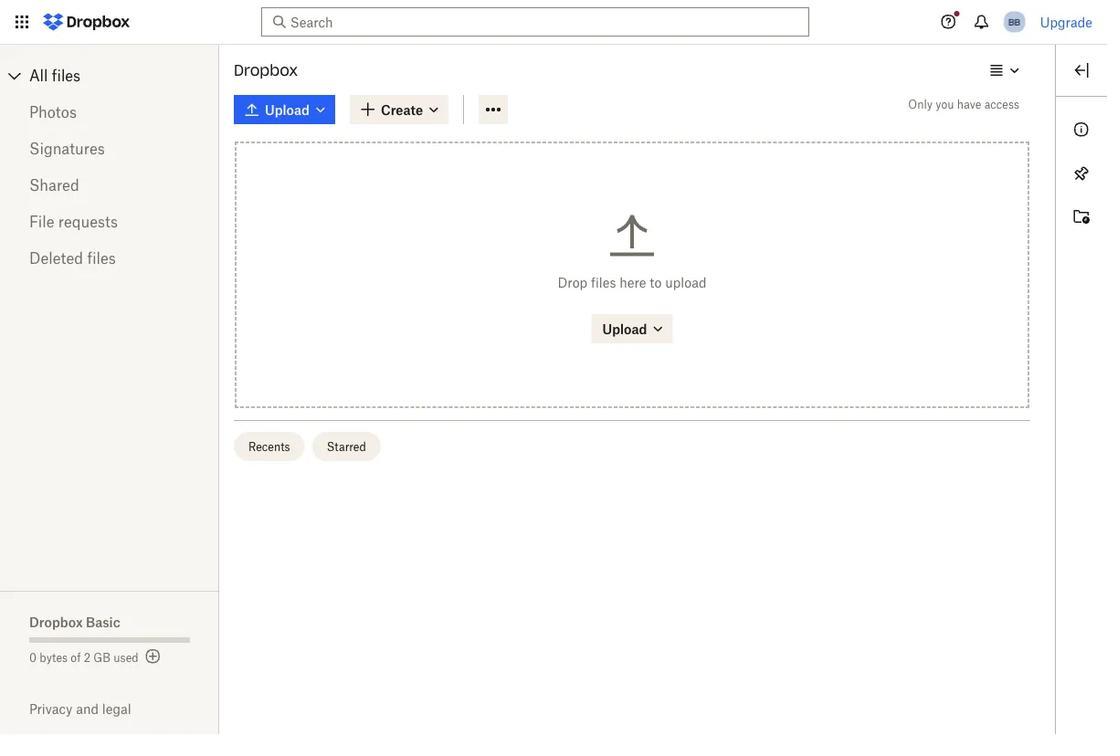 Task type: locate. For each thing, give the bounding box(es) containing it.
upload button
[[591, 314, 673, 343]]

files for all
[[52, 67, 81, 84]]

files
[[52, 67, 81, 84], [87, 249, 116, 267], [591, 275, 616, 290]]

open information panel image
[[1071, 119, 1093, 141]]

here
[[620, 275, 646, 290]]

0 vertical spatial dropbox
[[234, 61, 298, 79]]

shared link
[[29, 167, 190, 204]]

dropbox
[[234, 61, 298, 79], [29, 614, 83, 630]]

drop
[[558, 275, 588, 290]]

0 horizontal spatial files
[[52, 67, 81, 84]]

upload
[[265, 102, 310, 117], [602, 321, 647, 337]]

photos link
[[29, 94, 190, 131]]

files inside 'link'
[[52, 67, 81, 84]]

upload
[[665, 275, 707, 290]]

2 vertical spatial files
[[591, 275, 616, 290]]

recents
[[248, 440, 290, 454]]

basic
[[86, 614, 120, 630]]

signatures link
[[29, 131, 190, 167]]

1 horizontal spatial upload
[[602, 321, 647, 337]]

you
[[936, 97, 954, 111]]

open pinned items image
[[1071, 163, 1093, 185]]

1 vertical spatial files
[[87, 249, 116, 267]]

Search in folder "Dropbox" text field
[[290, 12, 775, 32]]

shared
[[29, 176, 79, 194]]

drop files here to upload
[[558, 275, 707, 290]]

1 vertical spatial dropbox
[[29, 614, 83, 630]]

upload inside dropdown button
[[602, 321, 647, 337]]

signatures
[[29, 140, 105, 158]]

0 horizontal spatial dropbox
[[29, 614, 83, 630]]

0 vertical spatial files
[[52, 67, 81, 84]]

upload inside popup button
[[265, 102, 310, 117]]

starred button
[[312, 432, 381, 461]]

dropbox basic
[[29, 614, 120, 630]]

1 horizontal spatial files
[[87, 249, 116, 267]]

dropbox up upload popup button
[[234, 61, 298, 79]]

create button
[[350, 95, 449, 124]]

files right the all
[[52, 67, 81, 84]]

only you have access
[[908, 97, 1019, 111]]

files left here
[[591, 275, 616, 290]]

legal
[[102, 702, 131, 717]]

0 vertical spatial upload
[[265, 102, 310, 117]]

deleted
[[29, 249, 83, 267]]

0 horizontal spatial upload
[[265, 102, 310, 117]]

privacy and legal
[[29, 702, 131, 717]]

files for drop
[[591, 275, 616, 290]]

deleted files
[[29, 249, 116, 267]]

1 vertical spatial upload
[[602, 321, 647, 337]]

file requests link
[[29, 204, 190, 240]]

2 horizontal spatial files
[[591, 275, 616, 290]]

0 bytes of 2 gb used
[[29, 651, 139, 665]]

recents button
[[234, 432, 305, 461]]

dropbox up bytes
[[29, 614, 83, 630]]

1 horizontal spatial dropbox
[[234, 61, 298, 79]]

file requests
[[29, 213, 118, 231]]

files down file requests link
[[87, 249, 116, 267]]

and
[[76, 702, 99, 717]]

bb
[[1009, 16, 1021, 27]]

open details pane image
[[1071, 59, 1093, 81]]

bytes
[[40, 651, 68, 665]]



Task type: vqa. For each thing, say whether or not it's contained in the screenshot.
the right Upload popup button
yes



Task type: describe. For each thing, give the bounding box(es) containing it.
deleted files link
[[29, 240, 190, 277]]

upload button
[[234, 95, 335, 124]]

access
[[984, 97, 1019, 111]]

create
[[381, 102, 423, 117]]

privacy and legal link
[[29, 702, 219, 717]]

2
[[84, 651, 91, 665]]

have
[[957, 97, 981, 111]]

upgrade
[[1040, 14, 1093, 30]]

all files link
[[29, 61, 219, 90]]

all
[[29, 67, 48, 84]]

open activity image
[[1071, 206, 1093, 228]]

bb button
[[1000, 7, 1029, 37]]

requests
[[58, 213, 118, 231]]

dropbox logo - go to the homepage image
[[37, 7, 136, 37]]

dropbox for dropbox basic
[[29, 614, 83, 630]]

gb
[[94, 651, 111, 665]]

privacy
[[29, 702, 73, 717]]

only
[[908, 97, 933, 111]]

to
[[650, 275, 662, 290]]

global header element
[[0, 0, 1107, 45]]

photos
[[29, 103, 77, 121]]

of
[[71, 651, 81, 665]]

files for deleted
[[87, 249, 116, 267]]

file
[[29, 213, 54, 231]]

0
[[29, 651, 37, 665]]

used
[[113, 651, 139, 665]]

get more space image
[[142, 646, 164, 668]]

starred
[[327, 440, 366, 454]]

dropbox for dropbox
[[234, 61, 298, 79]]

all files
[[29, 67, 81, 84]]

upgrade link
[[1040, 14, 1093, 30]]



